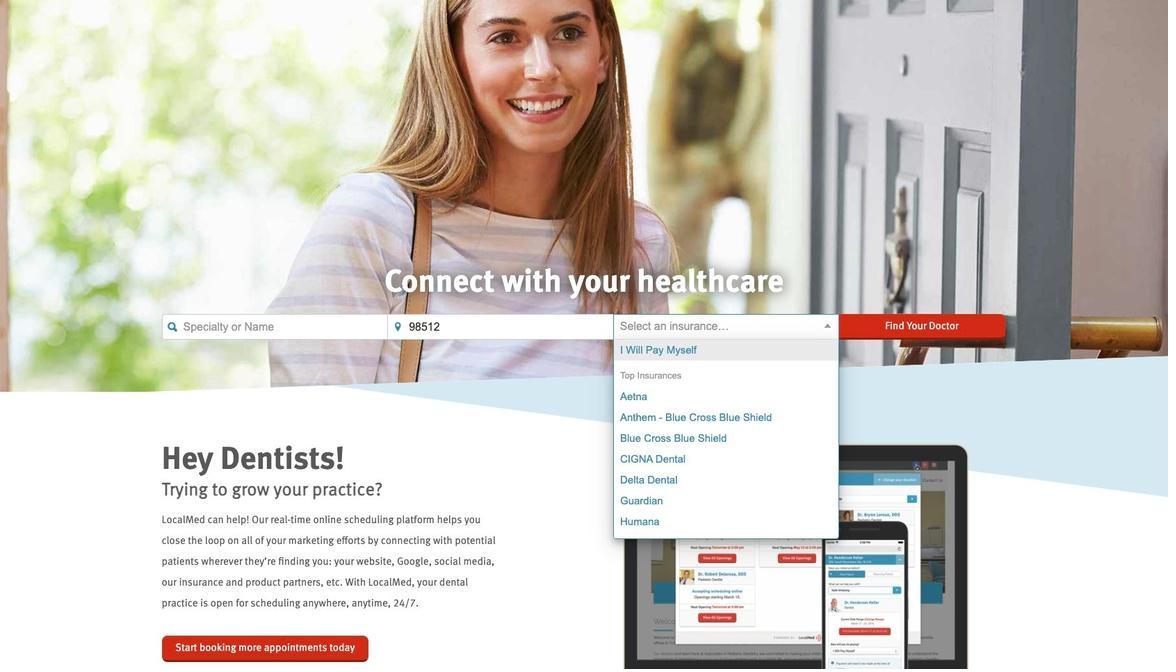 Task type: locate. For each thing, give the bounding box(es) containing it.
schedule icon image
[[584, 445, 1007, 670]]

close menu image
[[823, 321, 833, 331]]

None text field
[[162, 314, 387, 340]]



Task type: describe. For each thing, give the bounding box(es) containing it.
Select an insurance… text field
[[613, 314, 839, 340]]

Specialty or Name text field
[[162, 314, 387, 340]]

Address, Zip, or City text field
[[387, 314, 613, 340]]



Task type: vqa. For each thing, say whether or not it's contained in the screenshot.
the address, zip, or city Text Field
yes



